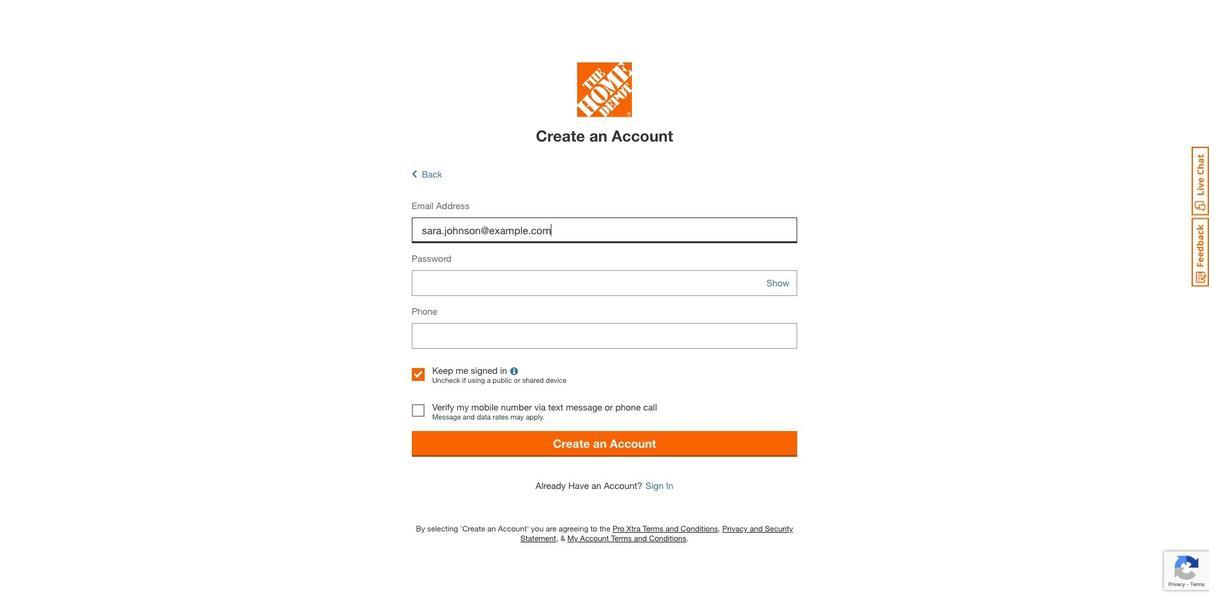 Task type: locate. For each thing, give the bounding box(es) containing it.
None email field
[[412, 218, 798, 243]]

None password field
[[412, 270, 798, 296]]

live chat image
[[1192, 147, 1209, 216]]

feedback link image
[[1192, 218, 1209, 287]]

None text field
[[412, 323, 798, 349]]



Task type: describe. For each thing, give the bounding box(es) containing it.
back arrow image
[[412, 169, 417, 180]]

thd logo image
[[577, 62, 632, 120]]



Task type: vqa. For each thing, say whether or not it's contained in the screenshot.
"password field" at the top of the page
yes



